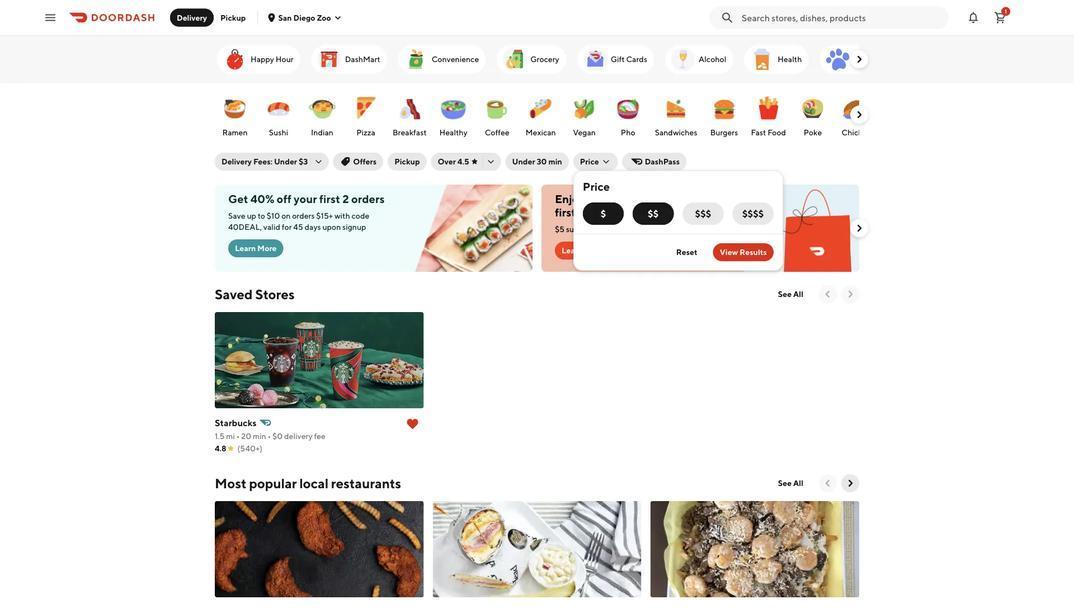Task type: describe. For each thing, give the bounding box(es) containing it.
$$$$
[[743, 209, 764, 219]]

dashpass button
[[623, 153, 687, 171]]

all for saved stores
[[794, 290, 804, 299]]

$3
[[299, 157, 308, 166]]

dashmart image
[[316, 46, 343, 73]]

food
[[768, 128, 787, 137]]

40%
[[251, 193, 275, 206]]

alcohol
[[699, 55, 727, 64]]

get
[[228, 193, 248, 206]]

1 vertical spatial pickup button
[[388, 153, 427, 171]]

open menu image
[[44, 11, 57, 24]]

learn more for order.
[[562, 246, 604, 255]]

notification bell image
[[967, 11, 981, 24]]

dashmart
[[345, 55, 381, 64]]

most popular local restaurants
[[215, 476, 401, 492]]

poke
[[804, 128, 823, 137]]

$0
[[596, 193, 610, 206]]

most
[[215, 476, 247, 492]]

under 30 min button
[[506, 153, 569, 171]]

health link
[[745, 45, 809, 74]]

pickup for the bottommost pickup "button"
[[395, 157, 420, 166]]

1
[[1005, 8, 1008, 15]]

view results button
[[714, 244, 774, 261]]

1 vertical spatial fee
[[314, 432, 326, 441]]

2
[[343, 193, 349, 206]]

2 • from the left
[[268, 432, 271, 441]]

learn for first
[[562, 246, 583, 255]]

happy
[[251, 55, 274, 64]]

Store search: begin typing to search for stores available on DoorDash text field
[[742, 11, 943, 24]]

over
[[438, 157, 456, 166]]

local
[[300, 476, 329, 492]]

to
[[258, 211, 265, 221]]

health image
[[749, 46, 776, 73]]

for
[[282, 223, 292, 232]]

saved stores link
[[215, 286, 295, 303]]

indian
[[311, 128, 334, 137]]

gift
[[611, 55, 625, 64]]

ramen
[[222, 128, 248, 137]]

under inside button
[[513, 157, 536, 166]]

breakfast
[[393, 128, 427, 137]]

most popular local restaurants link
[[215, 475, 401, 493]]

sandwiches
[[655, 128, 698, 137]]

signup
[[343, 223, 366, 232]]

view
[[720, 248, 739, 257]]

healthy
[[440, 128, 468, 137]]

with
[[335, 211, 350, 221]]

chicken
[[842, 128, 872, 137]]

all for most popular local restaurants
[[794, 479, 804, 488]]

alcohol link
[[666, 45, 734, 74]]

burgers
[[711, 128, 739, 137]]

gift cards
[[611, 55, 648, 64]]

convenience image
[[403, 46, 430, 73]]

$​0
[[273, 432, 283, 441]]

see for most popular local restaurants
[[779, 479, 792, 488]]

enjoy a $0 delivery fee on your first order. $5 subtotal minimum required.
[[555, 193, 714, 234]]

zoo
[[317, 13, 331, 22]]

(540+)
[[238, 444, 263, 453]]

cards
[[627, 55, 648, 64]]

delivery fees: under $3
[[222, 157, 308, 166]]

pets
[[854, 55, 870, 64]]

see for saved stores
[[779, 290, 792, 299]]

view results
[[720, 248, 767, 257]]

restaurants
[[331, 476, 401, 492]]

fee inside enjoy a $0 delivery fee on your first order. $5 subtotal minimum required.
[[656, 193, 673, 206]]

more for up
[[258, 244, 277, 253]]

a
[[587, 193, 593, 206]]

vegan
[[573, 128, 596, 137]]

reset button
[[670, 244, 705, 261]]

1.5
[[215, 432, 225, 441]]

offers
[[353, 157, 377, 166]]

0 vertical spatial pickup button
[[214, 9, 253, 27]]

saved stores
[[215, 286, 295, 302]]

$$$$ button
[[733, 203, 774, 225]]

happy hour image
[[222, 46, 249, 73]]

dashmart link
[[312, 45, 387, 74]]

upon
[[323, 223, 341, 232]]

price inside button
[[580, 157, 599, 166]]

hour
[[276, 55, 294, 64]]

0 horizontal spatial orders
[[292, 211, 315, 221]]

save
[[228, 211, 246, 221]]

$
[[601, 209, 606, 219]]

1 button
[[990, 6, 1012, 29]]

$5
[[555, 225, 565, 234]]

off
[[277, 193, 292, 206]]

convenience link
[[398, 45, 486, 74]]

30
[[537, 157, 547, 166]]

san
[[278, 13, 292, 22]]

over 4.5
[[438, 157, 469, 166]]

happy hour link
[[217, 45, 300, 74]]

reset
[[677, 248, 698, 257]]

on inside enjoy a $0 delivery fee on your first order. $5 subtotal minimum required.
[[676, 193, 689, 206]]

first inside get 40% off your first 2 orders save up to $10 on orders $15+ with code 40deal, valid for 45 days upon signup
[[320, 193, 341, 206]]



Task type: locate. For each thing, give the bounding box(es) containing it.
learn for save
[[235, 244, 256, 253]]

order.
[[579, 206, 609, 219]]

learn more down subtotal
[[562, 246, 604, 255]]

more down valid
[[258, 244, 277, 253]]

previous button of carousel image for saved stores
[[823, 289, 834, 300]]

learn more for up
[[235, 244, 277, 253]]

2 see from the top
[[779, 479, 792, 488]]

over 4.5 button
[[431, 153, 501, 171]]

2 see all link from the top
[[772, 475, 811, 493]]

$$$ button
[[683, 203, 724, 225]]

pickup button up happy hour icon
[[214, 9, 253, 27]]

san diego zoo
[[278, 13, 331, 22]]

1 horizontal spatial learn more button
[[555, 242, 611, 260]]

1 vertical spatial pickup
[[395, 157, 420, 166]]

1 horizontal spatial your
[[691, 193, 714, 206]]

coffee
[[485, 128, 510, 137]]

on right $$ button
[[676, 193, 689, 206]]

learn more button
[[228, 240, 284, 258], [555, 242, 611, 260]]

san diego zoo button
[[267, 13, 343, 22]]

$$ button
[[633, 203, 674, 225]]

your inside get 40% off your first 2 orders save up to $10 on orders $15+ with code 40deal, valid for 45 days upon signup
[[294, 193, 317, 206]]

delivery inside enjoy a $0 delivery fee on your first order. $5 subtotal minimum required.
[[613, 193, 654, 206]]

learn more down 40deal,
[[235, 244, 277, 253]]

min right 30
[[549, 157, 563, 166]]

minimum
[[597, 225, 631, 234]]

40deal,
[[228, 223, 262, 232]]

0 horizontal spatial learn more
[[235, 244, 277, 253]]

0 horizontal spatial min
[[253, 432, 266, 441]]

1 vertical spatial on
[[282, 211, 291, 221]]

$10
[[267, 211, 280, 221]]

happy hour
[[251, 55, 294, 64]]

1 see all link from the top
[[772, 286, 811, 303]]

days
[[305, 223, 321, 232]]

0 horizontal spatial pickup button
[[214, 9, 253, 27]]

0 horizontal spatial learn
[[235, 244, 256, 253]]

learn down subtotal
[[562, 246, 583, 255]]

delivery for delivery fees: under $3
[[222, 157, 252, 166]]

see all
[[779, 290, 804, 299], [779, 479, 804, 488]]

learn down 40deal,
[[235, 244, 256, 253]]

4.5
[[458, 157, 469, 166]]

0 vertical spatial fee
[[656, 193, 673, 206]]

0 horizontal spatial your
[[294, 193, 317, 206]]

fee
[[656, 193, 673, 206], [314, 432, 326, 441]]

learn more button for up
[[228, 240, 284, 258]]

$$
[[648, 209, 659, 219]]

$ button
[[583, 203, 624, 225]]

first inside enjoy a $0 delivery fee on your first order. $5 subtotal minimum required.
[[555, 206, 576, 219]]

grocery
[[531, 55, 560, 64]]

on
[[676, 193, 689, 206], [282, 211, 291, 221]]

code
[[352, 211, 370, 221]]

pizza
[[357, 128, 376, 137]]

0 vertical spatial orders
[[352, 193, 385, 206]]

your inside enjoy a $0 delivery fee on your first order. $5 subtotal minimum required.
[[691, 193, 714, 206]]

• left the $​0
[[268, 432, 271, 441]]

1 horizontal spatial delivery
[[222, 157, 252, 166]]

0 vertical spatial see all link
[[772, 286, 811, 303]]

fast
[[752, 128, 767, 137]]

0 vertical spatial delivery
[[613, 193, 654, 206]]

pickup right delivery button
[[221, 13, 246, 22]]

diego
[[294, 13, 316, 22]]

orders up the "45"
[[292, 211, 315, 221]]

1 items, open order cart image
[[994, 11, 1008, 24]]

0 vertical spatial previous button of carousel image
[[823, 289, 834, 300]]

1 horizontal spatial under
[[513, 157, 536, 166]]

1 horizontal spatial first
[[555, 206, 576, 219]]

pho
[[621, 128, 636, 137]]

0 horizontal spatial delivery
[[177, 13, 207, 22]]

pickup
[[221, 13, 246, 22], [395, 157, 420, 166]]

previous button of carousel image for most popular local restaurants
[[823, 478, 834, 489]]

1 vertical spatial previous button of carousel image
[[823, 478, 834, 489]]

enjoy
[[555, 193, 585, 206]]

see
[[779, 290, 792, 299], [779, 479, 792, 488]]

min right 20
[[253, 432, 266, 441]]

required.
[[632, 225, 664, 234]]

popular
[[249, 476, 297, 492]]

next button of carousel image
[[854, 54, 866, 65], [854, 109, 866, 120], [854, 223, 866, 234], [845, 289, 857, 300]]

fees:
[[254, 157, 273, 166]]

1 vertical spatial price
[[583, 180, 610, 193]]

0 vertical spatial pickup
[[221, 13, 246, 22]]

dashpass
[[645, 157, 680, 166]]

more down subtotal
[[585, 246, 604, 255]]

0 vertical spatial delivery
[[177, 13, 207, 22]]

0 horizontal spatial learn more button
[[228, 240, 284, 258]]

fee right the $​0
[[314, 432, 326, 441]]

1 horizontal spatial more
[[585, 246, 604, 255]]

2 under from the left
[[513, 157, 536, 166]]

next button of carousel image
[[845, 478, 857, 489]]

learn more
[[235, 244, 277, 253], [562, 246, 604, 255]]

1 horizontal spatial on
[[676, 193, 689, 206]]

$$$
[[696, 209, 712, 219]]

your right off
[[294, 193, 317, 206]]

1 horizontal spatial learn more
[[562, 246, 604, 255]]

pickup button down breakfast
[[388, 153, 427, 171]]

convenience
[[432, 55, 479, 64]]

sushi
[[269, 128, 288, 137]]

delivery right the $​0
[[284, 432, 313, 441]]

0 vertical spatial all
[[794, 290, 804, 299]]

click to remove this store from your saved list image
[[406, 418, 420, 431]]

20
[[241, 432, 251, 441]]

0 vertical spatial price
[[580, 157, 599, 166]]

1 under from the left
[[274, 157, 297, 166]]

see all for saved stores
[[779, 290, 804, 299]]

see all link for most popular local restaurants
[[772, 475, 811, 493]]

see all link for saved stores
[[772, 286, 811, 303]]

delivery for delivery
[[177, 13, 207, 22]]

under 30 min
[[513, 157, 563, 166]]

0 horizontal spatial pickup
[[221, 13, 246, 22]]

learn more button for order.
[[555, 242, 611, 260]]

0 vertical spatial see
[[779, 290, 792, 299]]

45
[[294, 223, 303, 232]]

pickup for topmost pickup "button"
[[221, 13, 246, 22]]

gift cards link
[[578, 45, 654, 74]]

1 previous button of carousel image from the top
[[823, 289, 834, 300]]

1 horizontal spatial delivery
[[613, 193, 654, 206]]

0 horizontal spatial more
[[258, 244, 277, 253]]

0 vertical spatial on
[[676, 193, 689, 206]]

1 vertical spatial delivery
[[284, 432, 313, 441]]

1 • from the left
[[237, 432, 240, 441]]

pickup down breakfast
[[395, 157, 420, 166]]

1 your from the left
[[294, 193, 317, 206]]

0 vertical spatial see all
[[779, 290, 804, 299]]

0 horizontal spatial first
[[320, 193, 341, 206]]

first down enjoy
[[555, 206, 576, 219]]

4.8
[[215, 444, 227, 453]]

1 horizontal spatial fee
[[656, 193, 673, 206]]

• right mi
[[237, 432, 240, 441]]

offers button
[[333, 153, 384, 171]]

0 horizontal spatial on
[[282, 211, 291, 221]]

min inside button
[[549, 157, 563, 166]]

pets image
[[825, 46, 852, 73]]

see all link
[[772, 286, 811, 303], [772, 475, 811, 493]]

delivery inside delivery button
[[177, 13, 207, 22]]

orders up code
[[352, 193, 385, 206]]

on inside get 40% off your first 2 orders save up to $10 on orders $15+ with code 40deal, valid for 45 days upon signup
[[282, 211, 291, 221]]

1 see from the top
[[779, 290, 792, 299]]

1 vertical spatial delivery
[[222, 157, 252, 166]]

1 vertical spatial min
[[253, 432, 266, 441]]

grocery image
[[502, 46, 529, 73]]

subtotal
[[567, 225, 596, 234]]

price down the price button on the right top of the page
[[583, 180, 610, 193]]

0 horizontal spatial under
[[274, 157, 297, 166]]

1 vertical spatial orders
[[292, 211, 315, 221]]

starbucks
[[215, 418, 257, 429]]

orders
[[352, 193, 385, 206], [292, 211, 315, 221]]

under left $3
[[274, 157, 297, 166]]

delivery
[[177, 13, 207, 22], [222, 157, 252, 166]]

learn more button down 40deal,
[[228, 240, 284, 258]]

1 vertical spatial first
[[555, 206, 576, 219]]

1 horizontal spatial min
[[549, 157, 563, 166]]

get 40% off your first 2 orders save up to $10 on orders $15+ with code 40deal, valid for 45 days upon signup
[[228, 193, 385, 232]]

2 your from the left
[[691, 193, 714, 206]]

0 horizontal spatial •
[[237, 432, 240, 441]]

under left 30
[[513, 157, 536, 166]]

1 vertical spatial see all
[[779, 479, 804, 488]]

gift cards image
[[582, 46, 609, 73]]

on up for
[[282, 211, 291, 221]]

fee up $$
[[656, 193, 673, 206]]

1 horizontal spatial pickup
[[395, 157, 420, 166]]

grocery link
[[497, 45, 566, 74]]

delivery button
[[170, 9, 214, 27]]

delivery up $$
[[613, 193, 654, 206]]

0 vertical spatial min
[[549, 157, 563, 166]]

see all for most popular local restaurants
[[779, 479, 804, 488]]

under
[[274, 157, 297, 166], [513, 157, 536, 166]]

1 horizontal spatial learn
[[562, 246, 583, 255]]

alcohol image
[[670, 46, 697, 73]]

1 vertical spatial see
[[779, 479, 792, 488]]

more
[[258, 244, 277, 253], [585, 246, 604, 255]]

2 all from the top
[[794, 479, 804, 488]]

health
[[778, 55, 802, 64]]

price button
[[574, 153, 618, 171]]

2 see all from the top
[[779, 479, 804, 488]]

price
[[580, 157, 599, 166], [583, 180, 610, 193]]

1 vertical spatial see all link
[[772, 475, 811, 493]]

saved
[[215, 286, 253, 302]]

learn more button down subtotal
[[555, 242, 611, 260]]

1.5 mi • 20 min • $​0 delivery fee
[[215, 432, 326, 441]]

min
[[549, 157, 563, 166], [253, 432, 266, 441]]

1 all from the top
[[794, 290, 804, 299]]

results
[[740, 248, 767, 257]]

pets link
[[820, 45, 877, 74]]

1 horizontal spatial orders
[[352, 193, 385, 206]]

0 horizontal spatial fee
[[314, 432, 326, 441]]

0 vertical spatial first
[[320, 193, 341, 206]]

2 previous button of carousel image from the top
[[823, 478, 834, 489]]

0 horizontal spatial delivery
[[284, 432, 313, 441]]

first left 2
[[320, 193, 341, 206]]

price down vegan
[[580, 157, 599, 166]]

your up $$$
[[691, 193, 714, 206]]

previous button of carousel image
[[823, 289, 834, 300], [823, 478, 834, 489]]

1 see all from the top
[[779, 290, 804, 299]]

1 horizontal spatial •
[[268, 432, 271, 441]]

1 vertical spatial all
[[794, 479, 804, 488]]

more for order.
[[585, 246, 604, 255]]

1 horizontal spatial pickup button
[[388, 153, 427, 171]]

valid
[[264, 223, 280, 232]]



Task type: vqa. For each thing, say whether or not it's contained in the screenshot.
Gift Cards link
yes



